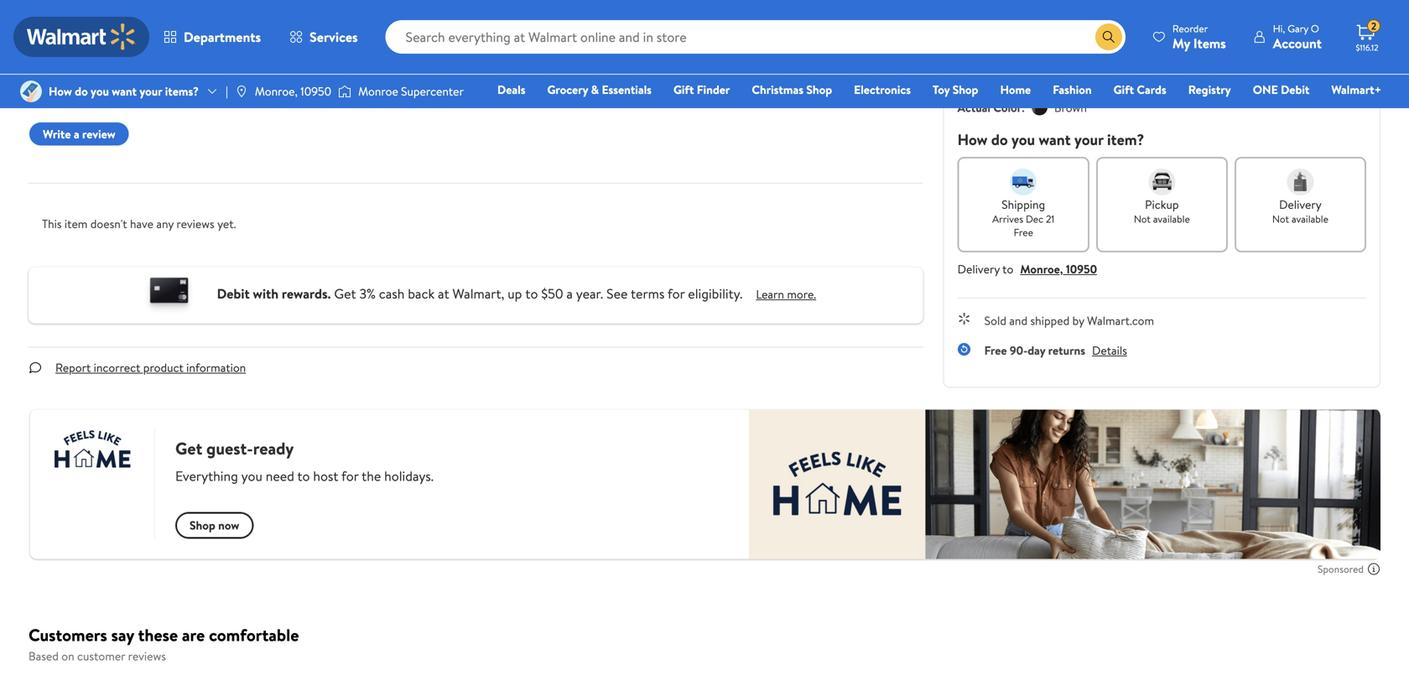 Task type: describe. For each thing, give the bounding box(es) containing it.
on
[[62, 648, 74, 665]]

free inside shipping arrives dec 21 free
[[1014, 225, 1034, 240]]

and
[[1010, 313, 1028, 329]]

item
[[65, 216, 88, 232]]

have
[[130, 216, 154, 232]]

arrives
[[993, 212, 1024, 226]]

terms
[[631, 284, 665, 303]]

do for how do you want your item?
[[992, 129, 1008, 150]]

departments button
[[149, 17, 275, 57]]

see
[[607, 284, 628, 303]]

comfortable
[[209, 623, 299, 647]]

reviews right '0'
[[94, 89, 127, 103]]

delivery to monroe, 10950
[[958, 261, 1098, 277]]

by
[[1073, 313, 1085, 329]]

$50
[[541, 284, 564, 303]]

review
[[82, 126, 116, 142]]

say
[[111, 623, 134, 647]]

customers say these are comfortable based on customer reviews
[[29, 623, 299, 665]]

walmart+
[[1332, 81, 1382, 98]]

shoe
[[958, 70, 983, 86]]

90-
[[1010, 342, 1028, 359]]

learn more.
[[756, 286, 817, 303]]

how do you want your item?
[[958, 129, 1145, 150]]

christmas shop link
[[745, 81, 840, 99]]

information
[[186, 360, 246, 376]]

edit selections
[[1293, 68, 1367, 85]]

Walmart Site-Wide search field
[[386, 20, 1126, 54]]

hi,
[[1274, 21, 1286, 36]]

shipping
[[1002, 196, 1046, 213]]

2
[[1372, 19, 1377, 33]]

shop for toy shop
[[953, 81, 979, 98]]

walmart,
[[453, 284, 505, 303]]

how for how do you want your items?
[[49, 83, 72, 99]]

actual color :
[[958, 99, 1025, 116]]

product
[[143, 360, 184, 376]]

eligibility.
[[688, 284, 743, 303]]

not for delivery
[[1273, 212, 1290, 226]]

dec
[[1026, 212, 1044, 226]]

supercenter
[[401, 83, 464, 99]]

do for how do you want your items?
[[75, 83, 88, 99]]

toy shop
[[933, 81, 979, 98]]

are
[[182, 623, 205, 647]]

0 vertical spatial monroe,
[[255, 83, 298, 99]]

any
[[156, 216, 174, 232]]

for
[[668, 284, 685, 303]]

one debit link
[[1246, 81, 1318, 99]]

one debit card  debit with rewards. get 3% cash back at walmart, up to $50 a year. see terms for eligibility. learn more. element
[[756, 286, 817, 303]]

services
[[310, 28, 358, 46]]

walmart+ link
[[1324, 81, 1390, 99]]

intent image for delivery image
[[1288, 169, 1314, 196]]

free 90-day returns details
[[985, 342, 1128, 359]]

departments
[[184, 28, 261, 46]]

one debit card image
[[136, 274, 204, 317]]

monroe
[[358, 83, 398, 99]]

you for how do you want your items?
[[91, 83, 109, 99]]

grocery & essentials link
[[540, 81, 660, 99]]

shoe size : 9.5
[[958, 70, 1027, 86]]

size guide button
[[1047, 70, 1098, 86]]

this
[[42, 216, 62, 232]]

gift cards
[[1114, 81, 1167, 98]]

sold and shipped by walmart.com
[[985, 313, 1155, 329]]

reviews inside customers say these are comfortable based on customer reviews
[[128, 648, 166, 665]]

back
[[408, 284, 435, 303]]

details button
[[1093, 342, 1128, 359]]

home
[[1001, 81, 1031, 98]]

want for item?
[[1039, 129, 1071, 150]]

account
[[1274, 34, 1323, 52]]

sold
[[985, 313, 1007, 329]]

9.5
[[1013, 70, 1027, 86]]

learn
[[756, 286, 785, 303]]

: for size
[[1006, 70, 1009, 86]]

color
[[994, 99, 1022, 116]]

guide
[[1070, 70, 1098, 86]]

0 horizontal spatial 10950
[[301, 83, 332, 99]]

rewards.
[[282, 284, 331, 303]]

these
[[138, 623, 178, 647]]

pickup
[[1146, 196, 1179, 213]]

shipped
[[1031, 313, 1070, 329]]

monroe supercenter
[[358, 83, 464, 99]]

1 horizontal spatial &
[[591, 81, 599, 98]]

one
[[1253, 81, 1279, 98]]

electronics link
[[847, 81, 919, 99]]

0 vertical spatial a
[[74, 126, 79, 142]]

report
[[55, 360, 91, 376]]

day
[[1028, 342, 1046, 359]]

electronics
[[854, 81, 911, 98]]

|
[[226, 83, 228, 99]]

incorrect
[[94, 360, 141, 376]]

ratings
[[208, 39, 269, 67]]

item?
[[1108, 129, 1145, 150]]

how for how do you want your item?
[[958, 129, 988, 150]]

your for items?
[[140, 83, 162, 99]]

1 horizontal spatial a
[[567, 284, 573, 303]]

0 horizontal spatial &
[[189, 39, 203, 67]]

delivery for to
[[958, 261, 1000, 277]]

2 size from the left
[[1047, 70, 1067, 86]]

shop for christmas shop
[[807, 81, 833, 98]]

walmart image
[[27, 23, 136, 50]]

write a review link
[[29, 122, 130, 146]]



Task type: vqa. For each thing, say whether or not it's contained in the screenshot.
the bottom games
no



Task type: locate. For each thing, give the bounding box(es) containing it.
gift finder link
[[666, 81, 738, 99]]

0 horizontal spatial shop
[[807, 81, 833, 98]]

not
[[1134, 212, 1151, 226], [1273, 212, 1290, 226]]

items
[[1194, 34, 1227, 52]]

fashion
[[1053, 81, 1092, 98]]

reorder
[[1173, 21, 1209, 36]]

1 horizontal spatial available
[[1292, 212, 1329, 226]]

essentials
[[602, 81, 652, 98]]

0 vertical spatial how
[[49, 83, 72, 99]]

1 horizontal spatial want
[[1039, 129, 1071, 150]]

1 horizontal spatial  image
[[235, 85, 248, 98]]

available down intent image for pickup
[[1154, 212, 1191, 226]]

gift for gift finder
[[674, 81, 694, 98]]

1 vertical spatial &
[[591, 81, 599, 98]]

shop up actual
[[953, 81, 979, 98]]

size left guide
[[1047, 70, 1067, 86]]

1 shop from the left
[[807, 81, 833, 98]]

your left item?
[[1075, 129, 1104, 150]]

sponsored
[[1318, 562, 1364, 576]]

monroe,
[[255, 83, 298, 99], [1021, 261, 1064, 277]]

1 horizontal spatial to
[[1003, 261, 1014, 277]]

delivery up 'sold'
[[958, 261, 1000, 277]]

 image
[[338, 83, 352, 100]]

search icon image
[[1103, 30, 1116, 44]]

free down shipping
[[1014, 225, 1034, 240]]

at
[[438, 284, 449, 303]]

deals
[[498, 81, 526, 98]]

1 horizontal spatial free
[[1014, 225, 1034, 240]]

monroe, 10950 button
[[1021, 261, 1098, 277]]

size left the "9.5"
[[986, 70, 1006, 86]]

delivery
[[1280, 196, 1322, 213], [958, 261, 1000, 277]]

1 vertical spatial :
[[1022, 99, 1025, 116]]

1 horizontal spatial gift
[[1114, 81, 1135, 98]]

fashion link
[[1046, 81, 1100, 99]]

1 vertical spatial delivery
[[958, 261, 1000, 277]]

grocery & essentials
[[548, 81, 652, 98]]

0 horizontal spatial delivery
[[958, 261, 1000, 277]]

0 vertical spatial do
[[75, 83, 88, 99]]

toy
[[933, 81, 950, 98]]

 image right | on the top of page
[[235, 85, 248, 98]]

write a review
[[43, 126, 116, 142]]

intent image for shipping image
[[1011, 169, 1037, 196]]

report incorrect product information button
[[42, 348, 259, 388]]

2 shop from the left
[[953, 81, 979, 98]]

0 horizontal spatial how
[[49, 83, 72, 99]]

gary
[[1288, 21, 1309, 36]]

1 vertical spatial your
[[1075, 129, 1104, 150]]

up to sixty percent off deals. shop now. image
[[958, 22, 1367, 60]]

reviews right any
[[177, 216, 215, 232]]

with
[[253, 284, 279, 303]]

available down intent image for delivery
[[1292, 212, 1329, 226]]

reviews up "how do you want your items?"
[[119, 39, 185, 67]]

monroe, right | on the top of page
[[255, 83, 298, 99]]

you right (
[[91, 83, 109, 99]]

1 horizontal spatial 10950
[[1066, 261, 1098, 277]]

monroe, 10950
[[255, 83, 332, 99]]

based
[[29, 648, 59, 665]]

0 horizontal spatial monroe,
[[255, 83, 298, 99]]

o
[[1311, 21, 1320, 36]]

1 vertical spatial debit
[[217, 284, 250, 303]]

customer
[[77, 648, 125, 665]]

0 horizontal spatial your
[[140, 83, 162, 99]]

write
[[43, 126, 71, 142]]

registry link
[[1181, 81, 1239, 99]]

0 horizontal spatial  image
[[20, 81, 42, 102]]

reviews
[[119, 39, 185, 67], [94, 89, 127, 103], [177, 216, 215, 232], [128, 648, 166, 665]]

home link
[[993, 81, 1039, 99]]

1 horizontal spatial shop
[[953, 81, 979, 98]]

available for pickup
[[1154, 212, 1191, 226]]

1 horizontal spatial not
[[1273, 212, 1290, 226]]

a right the $50
[[567, 284, 573, 303]]

1 horizontal spatial your
[[1075, 129, 1104, 150]]

want down brown
[[1039, 129, 1071, 150]]

10950 up by
[[1066, 261, 1098, 277]]

grocery
[[548, 81, 588, 98]]

brown
[[1055, 99, 1087, 116]]

 image left (
[[20, 81, 42, 102]]

details
[[1093, 342, 1128, 359]]

0 vertical spatial you
[[91, 83, 109, 99]]

customers
[[29, 623, 107, 647]]

delivery down intent image for delivery
[[1280, 196, 1322, 213]]

0 horizontal spatial size
[[986, 70, 1006, 86]]

)
[[127, 89, 130, 103]]

1 horizontal spatial size
[[1047, 70, 1067, 86]]

size
[[986, 70, 1006, 86], [1047, 70, 1067, 86]]

0 horizontal spatial debit
[[217, 284, 250, 303]]

1 available from the left
[[1154, 212, 1191, 226]]

pickup not available
[[1134, 196, 1191, 226]]

ad disclaimer and feedback image
[[1368, 563, 1381, 576]]

0 horizontal spatial available
[[1154, 212, 1191, 226]]

gift left "cards"
[[1114, 81, 1135, 98]]

1 vertical spatial free
[[985, 342, 1007, 359]]

1 horizontal spatial you
[[1012, 129, 1036, 150]]

gift cards link
[[1106, 81, 1175, 99]]

1 horizontal spatial do
[[992, 129, 1008, 150]]

2 not from the left
[[1273, 212, 1290, 226]]

how do you want your items?
[[49, 83, 199, 99]]

returns
[[1049, 342, 1086, 359]]

1 horizontal spatial how
[[958, 129, 988, 150]]

0 horizontal spatial free
[[985, 342, 1007, 359]]

1 vertical spatial 10950
[[1066, 261, 1098, 277]]

your
[[140, 83, 162, 99], [1075, 129, 1104, 150]]

debit left with
[[217, 284, 250, 303]]

not down intent image for pickup
[[1134, 212, 1151, 226]]

not inside pickup not available
[[1134, 212, 1151, 226]]

0 horizontal spatial do
[[75, 83, 88, 99]]

 image
[[20, 81, 42, 102], [235, 85, 248, 98]]

finder
[[697, 81, 730, 98]]

gift left finder
[[674, 81, 694, 98]]

debit with rewards. get 3% cash back at walmart, up to $50 a year. see terms for eligibility.
[[217, 284, 743, 303]]

: for color
[[1022, 99, 1025, 116]]

1 vertical spatial how
[[958, 129, 988, 150]]

0 vertical spatial &
[[189, 39, 203, 67]]

year.
[[576, 284, 603, 303]]

a
[[74, 126, 79, 142], [567, 284, 573, 303]]

christmas shop
[[752, 81, 833, 98]]

1 gift from the left
[[674, 81, 694, 98]]

gift finder
[[674, 81, 730, 98]]

1 vertical spatial to
[[526, 284, 538, 303]]

1 vertical spatial you
[[1012, 129, 1036, 150]]

monroe, down dec
[[1021, 261, 1064, 277]]

0 vertical spatial to
[[1003, 261, 1014, 277]]

you for how do you want your item?
[[1012, 129, 1036, 150]]

0 vertical spatial want
[[112, 83, 137, 99]]

0 horizontal spatial not
[[1134, 212, 1151, 226]]

gift
[[674, 81, 694, 98], [1114, 81, 1135, 98]]

cards
[[1137, 81, 1167, 98]]

: left the "9.5"
[[1006, 70, 1009, 86]]

(
[[82, 89, 86, 103]]

free left 90-
[[985, 342, 1007, 359]]

0 vertical spatial 10950
[[301, 83, 332, 99]]

1 vertical spatial monroe,
[[1021, 261, 1064, 277]]

christmas
[[752, 81, 804, 98]]

1 not from the left
[[1134, 212, 1151, 226]]

debit right one in the right top of the page
[[1281, 81, 1310, 98]]

1 horizontal spatial debit
[[1281, 81, 1310, 98]]

not inside delivery not available
[[1273, 212, 1290, 226]]

toy shop link
[[926, 81, 986, 99]]

1 vertical spatial a
[[567, 284, 573, 303]]

how down actual
[[958, 129, 988, 150]]

2 available from the left
[[1292, 212, 1329, 226]]

2 gift from the left
[[1114, 81, 1135, 98]]

to right up
[[526, 284, 538, 303]]

0 horizontal spatial want
[[112, 83, 137, 99]]

shop right "christmas"
[[807, 81, 833, 98]]

1 horizontal spatial delivery
[[1280, 196, 1322, 213]]

not for pickup
[[1134, 212, 1151, 226]]

0 vertical spatial delivery
[[1280, 196, 1322, 213]]

0 horizontal spatial a
[[74, 126, 79, 142]]

your for item?
[[1075, 129, 1104, 150]]

: down home link
[[1022, 99, 1025, 116]]

Search search field
[[386, 20, 1126, 54]]

gift for gift cards
[[1114, 81, 1135, 98]]

0 vertical spatial :
[[1006, 70, 1009, 86]]

do down customer
[[75, 83, 88, 99]]

to down arrives
[[1003, 261, 1014, 277]]

0 vertical spatial free
[[1014, 225, 1034, 240]]

available for delivery
[[1292, 212, 1329, 226]]

0 horizontal spatial you
[[91, 83, 109, 99]]

delivery inside delivery not available
[[1280, 196, 1322, 213]]

available inside pickup not available
[[1154, 212, 1191, 226]]

hi, gary o account
[[1274, 21, 1323, 52]]

1 size from the left
[[986, 70, 1006, 86]]

want
[[112, 83, 137, 99], [1039, 129, 1071, 150]]

up
[[508, 284, 522, 303]]

0 horizontal spatial gift
[[674, 81, 694, 98]]

10950 down services dropdown button at left top
[[301, 83, 332, 99]]

you down color
[[1012, 129, 1036, 150]]

shipping arrives dec 21 free
[[993, 196, 1055, 240]]

your right )
[[140, 83, 162, 99]]

want for items?
[[112, 83, 137, 99]]

a right write at the top left of page
[[74, 126, 79, 142]]

1 vertical spatial want
[[1039, 129, 1071, 150]]

walmart.com
[[1088, 313, 1155, 329]]

more.
[[787, 286, 817, 303]]

0 vertical spatial your
[[140, 83, 162, 99]]

available inside delivery not available
[[1292, 212, 1329, 226]]

deals link
[[490, 81, 533, 99]]

want right '0'
[[112, 83, 137, 99]]

0 horizontal spatial :
[[1006, 70, 1009, 86]]

0 vertical spatial debit
[[1281, 81, 1310, 98]]

delivery for not
[[1280, 196, 1322, 213]]

0
[[86, 89, 92, 103]]

edit selections button
[[1293, 68, 1367, 85]]

 image for monroe, 10950
[[235, 85, 248, 98]]

debit
[[1281, 81, 1310, 98], [217, 284, 250, 303]]

1 vertical spatial do
[[992, 129, 1008, 150]]

actual
[[958, 99, 991, 116]]

how left (
[[49, 83, 72, 99]]

10950
[[301, 83, 332, 99], [1066, 261, 1098, 277]]

& up items?
[[189, 39, 203, 67]]

1 horizontal spatial :
[[1022, 99, 1025, 116]]

reviews down these
[[128, 648, 166, 665]]

edit
[[1293, 68, 1314, 85]]

do down color
[[992, 129, 1008, 150]]

intent image for pickup image
[[1149, 169, 1176, 196]]

$116.12
[[1356, 42, 1379, 53]]

0 horizontal spatial to
[[526, 284, 538, 303]]

& right grocery
[[591, 81, 599, 98]]

 image for how do you want your items?
[[20, 81, 42, 102]]

1 horizontal spatial monroe,
[[1021, 261, 1064, 277]]

this item doesn't have any reviews yet.
[[42, 216, 236, 232]]

not down intent image for delivery
[[1273, 212, 1290, 226]]

reorder my items
[[1173, 21, 1227, 52]]



